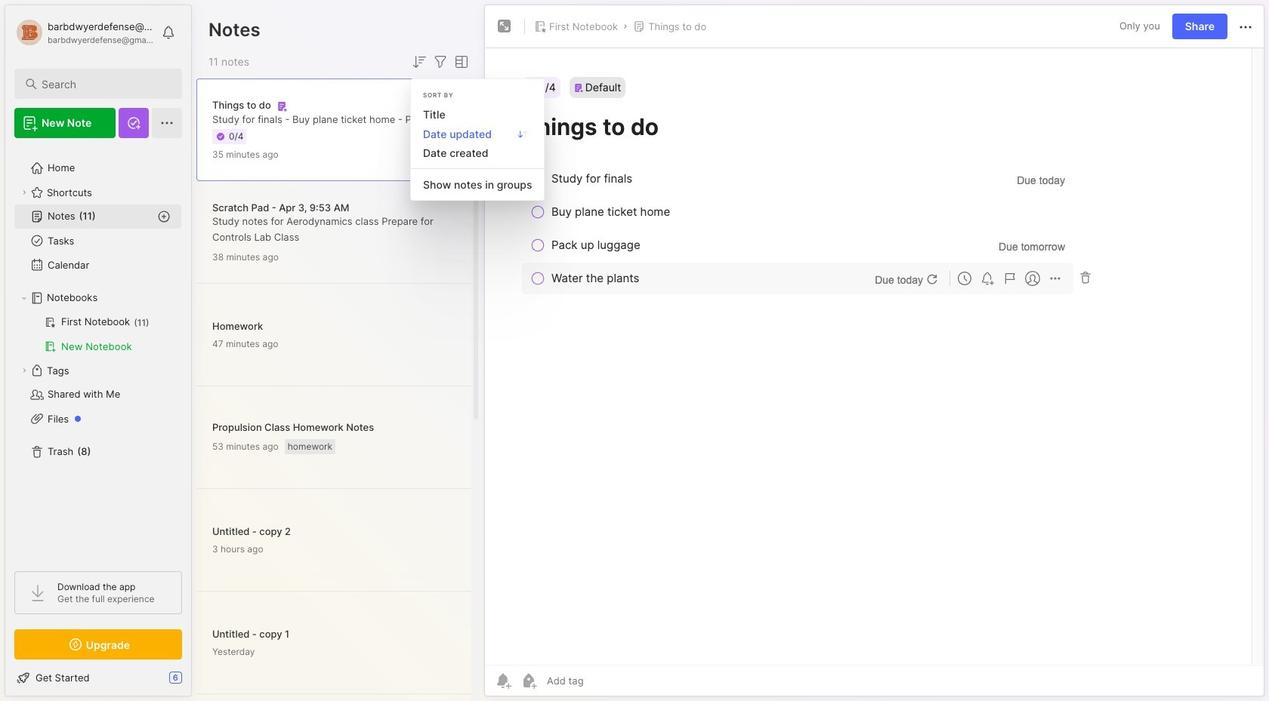 Task type: locate. For each thing, give the bounding box(es) containing it.
group
[[14, 310, 181, 359]]

None search field
[[42, 75, 168, 93]]

expand notebooks image
[[20, 294, 29, 303]]

Help and Learning task checklist field
[[5, 666, 191, 691]]

Search text field
[[42, 77, 168, 91]]

click to collapse image
[[191, 674, 202, 692]]

Sort options field
[[410, 53, 428, 71]]

more actions image
[[1237, 18, 1255, 36]]

Add filters field
[[431, 53, 450, 71]]

tree
[[5, 147, 191, 558]]



Task type: describe. For each thing, give the bounding box(es) containing it.
expand tags image
[[20, 366, 29, 375]]

main element
[[0, 0, 196, 702]]

add tag image
[[520, 672, 538, 691]]

View options field
[[450, 53, 471, 71]]

Account field
[[14, 17, 154, 48]]

Note Editor text field
[[485, 48, 1264, 666]]

none search field inside the main "element"
[[42, 75, 168, 93]]

tree inside the main "element"
[[5, 147, 191, 558]]

group inside tree
[[14, 310, 181, 359]]

note window element
[[484, 5, 1265, 701]]

Add tag field
[[545, 675, 660, 688]]

dropdown list menu
[[411, 105, 544, 194]]

expand note image
[[496, 17, 514, 36]]

add filters image
[[431, 53, 450, 71]]

More actions field
[[1237, 17, 1255, 36]]

add a reminder image
[[494, 672, 512, 691]]



Task type: vqa. For each thing, say whether or not it's contained in the screenshot.
BULLETED LIST icon
no



